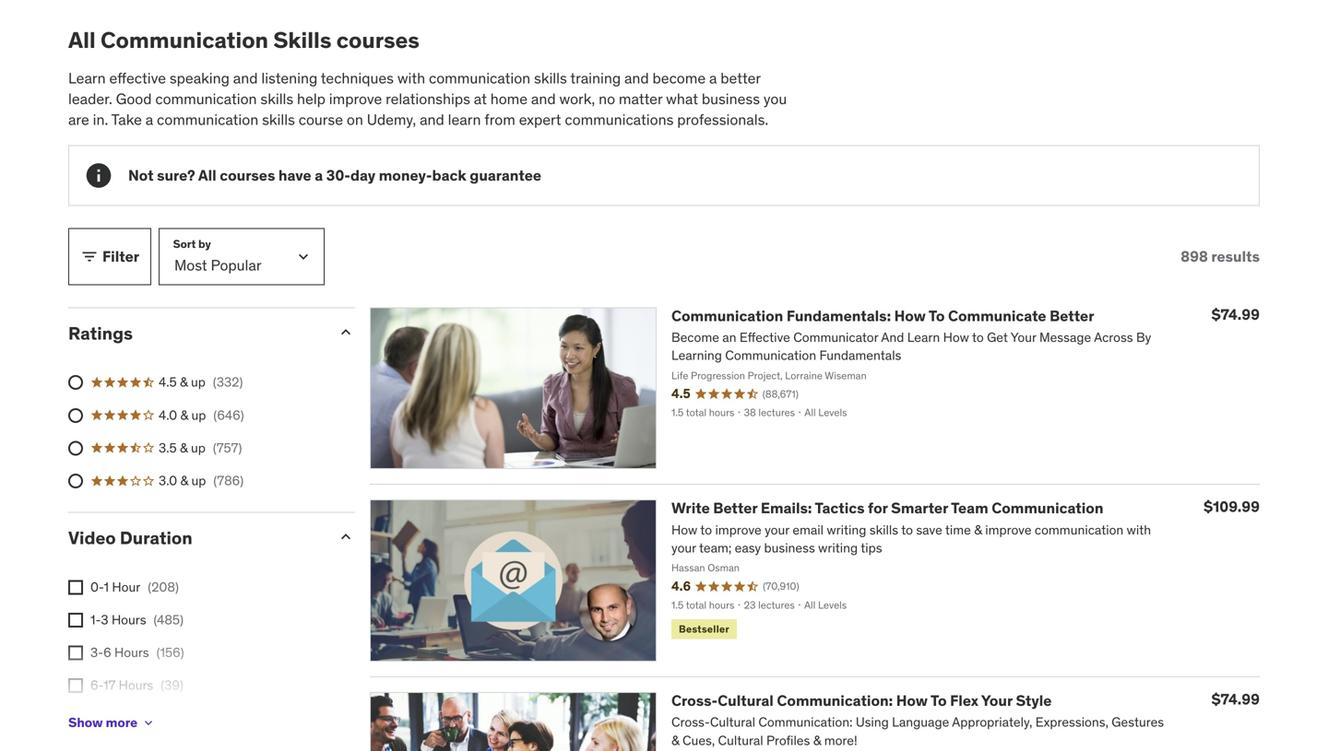 Task type: vqa. For each thing, say whether or not it's contained in the screenshot.
Better to the right
yes



Task type: describe. For each thing, give the bounding box(es) containing it.
1 vertical spatial a
[[146, 110, 153, 129]]

training
[[571, 69, 621, 88]]

skills
[[273, 26, 332, 54]]

money-
[[379, 166, 432, 185]]

1-
[[90, 612, 101, 629]]

& for 3.5
[[180, 440, 188, 457]]

relationships
[[386, 90, 470, 109]]

show
[[68, 715, 103, 732]]

learn effective speaking and listening techniques with communication skills training and become a better leader. good communication skills help improve relationships at home and work, no matter what business you are in. take a communication skills course on udemy, and learn from expert communications professionals.
[[68, 69, 787, 129]]

business
[[702, 90, 760, 109]]

have
[[279, 166, 312, 185]]

1 vertical spatial skills
[[261, 90, 294, 109]]

(485)
[[154, 612, 184, 629]]

0-
[[90, 579, 104, 596]]

matter
[[619, 90, 663, 109]]

professionals.
[[677, 110, 769, 129]]

no
[[599, 90, 615, 109]]

3.5 & up (757)
[[159, 440, 242, 457]]

smarter
[[891, 499, 949, 518]]

all communication skills courses
[[68, 26, 420, 54]]

duration
[[120, 527, 193, 550]]

you
[[764, 90, 787, 109]]

0 vertical spatial how
[[895, 307, 926, 326]]

hours for 3-6 hours
[[114, 645, 149, 662]]

3
[[101, 612, 109, 629]]

communication fundamentals: how to communicate better link
[[672, 307, 1095, 326]]

0 vertical spatial communication
[[429, 69, 531, 88]]

xsmall image inside show more "button"
[[141, 716, 156, 731]]

courses for skills
[[337, 26, 420, 54]]

and up expert
[[531, 90, 556, 109]]

(39)
[[161, 678, 184, 694]]

on
[[347, 110, 363, 129]]

show more
[[68, 715, 138, 732]]

in.
[[93, 110, 108, 129]]

filter button
[[68, 228, 151, 285]]

(786)
[[214, 473, 244, 489]]

techniques
[[321, 69, 394, 88]]

what
[[666, 90, 698, 109]]

up for 4.0 & up
[[191, 407, 206, 424]]

898 results
[[1181, 247, 1260, 266]]

from
[[485, 110, 516, 129]]

filter
[[102, 247, 139, 266]]

2 horizontal spatial a
[[710, 69, 717, 88]]

for
[[868, 499, 888, 518]]

not
[[128, 166, 154, 185]]

(332)
[[213, 374, 243, 391]]

and down all communication skills courses
[[233, 69, 258, 88]]

xsmall image for 6-
[[68, 679, 83, 694]]

0 horizontal spatial xsmall image
[[68, 646, 83, 661]]

hours for 1-3 hours
[[112, 612, 146, 629]]

emails:
[[761, 499, 812, 518]]

6-17 hours (39)
[[90, 678, 184, 694]]

video
[[68, 527, 116, 550]]

udemy,
[[367, 110, 416, 129]]

small image
[[80, 248, 99, 266]]

good
[[116, 90, 152, 109]]

(757)
[[213, 440, 242, 457]]

improve
[[329, 90, 382, 109]]

write
[[672, 499, 710, 518]]

team
[[951, 499, 989, 518]]

help
[[297, 90, 326, 109]]

up for 4.5 & up
[[191, 374, 206, 391]]

17+ hours
[[90, 711, 148, 727]]

up for 3.0 & up
[[191, 473, 206, 489]]

4.0
[[159, 407, 177, 424]]

1 vertical spatial all
[[198, 166, 217, 185]]

guarantee
[[470, 166, 542, 185]]

results
[[1212, 247, 1260, 266]]

$74.99 for communication fundamentals: how to communicate better
[[1212, 305, 1260, 324]]

expert
[[519, 110, 561, 129]]

(646)
[[214, 407, 244, 424]]

& for 4.5
[[180, 374, 188, 391]]

are
[[68, 110, 89, 129]]

become
[[653, 69, 706, 88]]

video duration button
[[68, 527, 322, 550]]

& for 3.0
[[180, 473, 188, 489]]

communications
[[565, 110, 674, 129]]

6
[[103, 645, 111, 662]]

back
[[432, 166, 467, 185]]

leader.
[[68, 90, 112, 109]]

and up matter
[[625, 69, 649, 88]]

0 horizontal spatial communication
[[101, 26, 268, 54]]

cross-cultural communication: how to flex your style
[[672, 692, 1052, 711]]



Task type: locate. For each thing, give the bounding box(es) containing it.
0 horizontal spatial all
[[68, 26, 96, 54]]

& right the 4.0
[[180, 407, 188, 424]]

flex
[[950, 692, 979, 711]]

learn
[[448, 110, 481, 129]]

a right the take
[[146, 110, 153, 129]]

and down relationships
[[420, 110, 445, 129]]

up for 3.5 & up
[[191, 440, 206, 457]]

1 vertical spatial small image
[[337, 528, 355, 547]]

& for 4.0
[[180, 407, 188, 424]]

sure?
[[157, 166, 195, 185]]

2 vertical spatial communication
[[992, 499, 1104, 518]]

up left (757)
[[191, 440, 206, 457]]

at
[[474, 90, 487, 109]]

1 $74.99 from the top
[[1212, 305, 1260, 324]]

more
[[106, 715, 138, 732]]

1 vertical spatial how
[[897, 692, 928, 711]]

1 xsmall image from the top
[[68, 581, 83, 595]]

0 vertical spatial xsmall image
[[68, 646, 83, 661]]

take
[[111, 110, 142, 129]]

xsmall image left 1- on the left bottom
[[68, 614, 83, 628]]

how right fundamentals: in the top right of the page
[[895, 307, 926, 326]]

3.5
[[159, 440, 177, 457]]

speaking
[[170, 69, 230, 88]]

2 xsmall image from the top
[[68, 614, 83, 628]]

& right "3.5"
[[180, 440, 188, 457]]

hours
[[112, 612, 146, 629], [114, 645, 149, 662], [119, 678, 153, 694], [114, 711, 148, 727]]

courses for all
[[220, 166, 275, 185]]

cross-cultural communication: how to flex your style link
[[672, 692, 1052, 711]]

xsmall image left 3-
[[68, 646, 83, 661]]

1-3 hours (485)
[[90, 612, 184, 629]]

skills down listening at the left top of page
[[261, 90, 294, 109]]

xsmall image for 0-
[[68, 581, 83, 595]]

not sure? all courses have a 30-day money-back guarantee
[[128, 166, 542, 185]]

& right 3.0
[[180, 473, 188, 489]]

$109.99
[[1204, 498, 1260, 517]]

work,
[[560, 90, 595, 109]]

3 xsmall image from the top
[[68, 679, 83, 694]]

0 vertical spatial courses
[[337, 26, 420, 54]]

1 horizontal spatial a
[[315, 166, 323, 185]]

to left communicate
[[929, 307, 945, 326]]

898
[[1181, 247, 1209, 266]]

1 vertical spatial communication
[[672, 307, 784, 326]]

write better emails: tactics for smarter team communication link
[[672, 499, 1104, 518]]

all
[[68, 26, 96, 54], [198, 166, 217, 185]]

2 horizontal spatial communication
[[992, 499, 1104, 518]]

how left flex at the right bottom
[[897, 692, 928, 711]]

communication:
[[777, 692, 893, 711]]

4 & from the top
[[180, 473, 188, 489]]

xsmall image
[[68, 581, 83, 595], [68, 614, 83, 628], [68, 679, 83, 694]]

1 horizontal spatial communication
[[672, 307, 784, 326]]

4.0 & up (646)
[[159, 407, 244, 424]]

3-6 hours (156)
[[90, 645, 184, 662]]

better
[[1050, 307, 1095, 326], [714, 499, 758, 518]]

hours right 6
[[114, 645, 149, 662]]

2 small image from the top
[[337, 528, 355, 547]]

xsmall image for 1-
[[68, 614, 83, 628]]

1 horizontal spatial all
[[198, 166, 217, 185]]

up left (332)
[[191, 374, 206, 391]]

0-1 hour (208)
[[90, 579, 179, 596]]

ratings button
[[68, 322, 322, 345]]

1 horizontal spatial xsmall image
[[141, 716, 156, 731]]

0 vertical spatial all
[[68, 26, 96, 54]]

all up learn
[[68, 26, 96, 54]]

xsmall image
[[68, 646, 83, 661], [141, 716, 156, 731]]

style
[[1016, 692, 1052, 711]]

2 vertical spatial a
[[315, 166, 323, 185]]

hours for 6-17 hours
[[119, 678, 153, 694]]

learn
[[68, 69, 106, 88]]

course
[[299, 110, 343, 129]]

video duration
[[68, 527, 193, 550]]

1 horizontal spatial better
[[1050, 307, 1095, 326]]

communication
[[101, 26, 268, 54], [672, 307, 784, 326], [992, 499, 1104, 518]]

2 vertical spatial xsmall image
[[68, 679, 83, 694]]

and
[[233, 69, 258, 88], [625, 69, 649, 88], [531, 90, 556, 109], [420, 110, 445, 129]]

skills up work,
[[534, 69, 567, 88]]

3-
[[90, 645, 103, 662]]

better right communicate
[[1050, 307, 1095, 326]]

3.0
[[159, 473, 177, 489]]

898 results status
[[1181, 247, 1260, 266]]

1 vertical spatial $74.99
[[1212, 691, 1260, 710]]

0 vertical spatial skills
[[534, 69, 567, 88]]

cultural
[[718, 692, 774, 711]]

0 horizontal spatial courses
[[220, 166, 275, 185]]

day
[[351, 166, 376, 185]]

17+
[[90, 711, 111, 727]]

hours right 3 on the bottom of page
[[112, 612, 146, 629]]

1 & from the top
[[180, 374, 188, 391]]

to left flex at the right bottom
[[931, 692, 947, 711]]

hours right 17
[[119, 678, 153, 694]]

small image
[[337, 323, 355, 342], [337, 528, 355, 547]]

0 vertical spatial xsmall image
[[68, 581, 83, 595]]

better right write on the bottom of the page
[[714, 499, 758, 518]]

home
[[491, 90, 528, 109]]

3.0 & up (786)
[[159, 473, 244, 489]]

3 & from the top
[[180, 440, 188, 457]]

(208)
[[148, 579, 179, 596]]

ratings
[[68, 322, 133, 345]]

0 vertical spatial a
[[710, 69, 717, 88]]

listening
[[261, 69, 318, 88]]

communicate
[[948, 307, 1047, 326]]

&
[[180, 374, 188, 391], [180, 407, 188, 424], [180, 440, 188, 457], [180, 473, 188, 489]]

show more button
[[68, 705, 156, 742]]

1
[[104, 579, 109, 596]]

0 vertical spatial communication
[[101, 26, 268, 54]]

2 vertical spatial skills
[[262, 110, 295, 129]]

better
[[721, 69, 761, 88]]

1 horizontal spatial courses
[[337, 26, 420, 54]]

hour
[[112, 579, 140, 596]]

4 up from the top
[[191, 473, 206, 489]]

0 vertical spatial to
[[929, 307, 945, 326]]

3 up from the top
[[191, 440, 206, 457]]

a up business
[[710, 69, 717, 88]]

courses
[[337, 26, 420, 54], [220, 166, 275, 185]]

$74.99 for cross-cultural communication: how to flex your style
[[1212, 691, 1260, 710]]

0 vertical spatial small image
[[337, 323, 355, 342]]

xsmall image right more
[[141, 716, 156, 731]]

skills left course
[[262, 110, 295, 129]]

1 vertical spatial to
[[931, 692, 947, 711]]

4.5 & up (332)
[[159, 374, 243, 391]]

to
[[929, 307, 945, 326], [931, 692, 947, 711]]

with
[[398, 69, 425, 88]]

write better emails: tactics for smarter team communication
[[672, 499, 1104, 518]]

small image for video duration
[[337, 528, 355, 547]]

0 horizontal spatial better
[[714, 499, 758, 518]]

cross-
[[672, 692, 718, 711]]

all right sure?
[[198, 166, 217, 185]]

1 vertical spatial xsmall image
[[68, 614, 83, 628]]

30-
[[326, 166, 351, 185]]

1 vertical spatial xsmall image
[[141, 716, 156, 731]]

communication fundamentals: how to communicate better
[[672, 307, 1095, 326]]

0 horizontal spatial a
[[146, 110, 153, 129]]

2 vertical spatial communication
[[157, 110, 259, 129]]

2 up from the top
[[191, 407, 206, 424]]

up left (646)
[[191, 407, 206, 424]]

1 small image from the top
[[337, 323, 355, 342]]

(156)
[[156, 645, 184, 662]]

1 vertical spatial communication
[[155, 90, 257, 109]]

your
[[982, 692, 1013, 711]]

courses left have
[[220, 166, 275, 185]]

4.5
[[159, 374, 177, 391]]

small image for ratings
[[337, 323, 355, 342]]

hours right 17+
[[114, 711, 148, 727]]

2 $74.99 from the top
[[1212, 691, 1260, 710]]

up
[[191, 374, 206, 391], [191, 407, 206, 424], [191, 440, 206, 457], [191, 473, 206, 489]]

1 up from the top
[[191, 374, 206, 391]]

0 vertical spatial $74.99
[[1212, 305, 1260, 324]]

xsmall image left 0- on the bottom left
[[68, 581, 83, 595]]

1 vertical spatial better
[[714, 499, 758, 518]]

1 vertical spatial courses
[[220, 166, 275, 185]]

6-
[[90, 678, 103, 694]]

17
[[103, 678, 116, 694]]

effective
[[109, 69, 166, 88]]

2 & from the top
[[180, 407, 188, 424]]

xsmall image left 6-
[[68, 679, 83, 694]]

$74.99
[[1212, 305, 1260, 324], [1212, 691, 1260, 710]]

courses up techniques
[[337, 26, 420, 54]]

0 vertical spatial better
[[1050, 307, 1095, 326]]

a left "30-"
[[315, 166, 323, 185]]

& right 4.5
[[180, 374, 188, 391]]

up left (786)
[[191, 473, 206, 489]]



